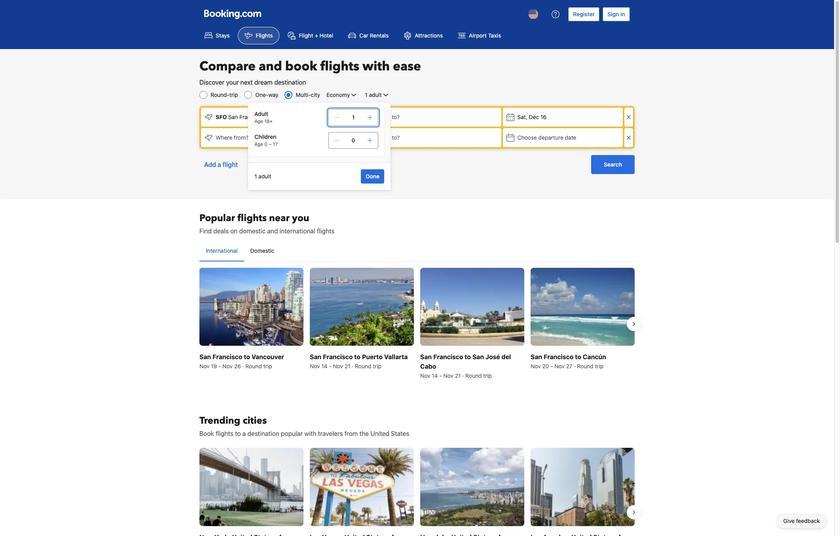 Task type: vqa. For each thing, say whether or not it's contained in the screenshot.
the Are inside the are there rooms with a sea view? button
no



Task type: locate. For each thing, give the bounding box(es) containing it.
san francisco to puerto vallarta nov 14 - nov 21 · round trip
[[310, 354, 408, 370]]

0 vertical spatial adult
[[369, 91, 382, 98]]

round inside san francisco to vancouver nov 19 - nov 26 · round trip
[[246, 363, 262, 370]]

add a flight button
[[200, 155, 243, 174]]

choose departure date
[[518, 134, 577, 141]]

francisco inside san francisco to puerto vallarta nov 14 - nov 21 · round trip
[[323, 354, 353, 361]]

where from? button
[[201, 128, 343, 147]]

to for puerto
[[355, 354, 361, 361]]

destination inside compare and book flights with ease discover your next dream destination
[[274, 79, 306, 86]]

1 vertical spatial destination
[[248, 431, 280, 438]]

city
[[311, 91, 320, 98]]

francisco left puerto at the left bottom of page
[[323, 354, 353, 361]]

0 horizontal spatial 14
[[322, 363, 328, 370]]

where to? button
[[359, 108, 502, 127]]

+
[[315, 32, 318, 39]]

multi-
[[296, 91, 311, 98]]

done button
[[361, 170, 385, 184]]

del
[[502, 354, 511, 361]]

adult
[[255, 110, 268, 117]]

1 to? from the top
[[392, 114, 400, 120]]

where inside popup button
[[374, 134, 391, 141]]

·
[[243, 363, 244, 370], [352, 363, 354, 370], [574, 363, 576, 370], [463, 373, 464, 380]]

search
[[604, 161, 623, 168]]

deals
[[214, 228, 229, 235]]

0 horizontal spatial with
[[305, 431, 317, 438]]

0 horizontal spatial 0
[[265, 141, 268, 147]]

airport
[[469, 32, 487, 39]]

united
[[371, 431, 390, 438]]

flights right international
[[317, 228, 335, 235]]

cancún
[[583, 354, 607, 361]]

0 vertical spatial age
[[255, 118, 263, 124]]

stays link
[[198, 27, 237, 44]]

age down the adult
[[255, 118, 263, 124]]

you
[[292, 212, 310, 225]]

- inside san francisco to cancún nov 20 - nov 27 · round trip
[[551, 363, 553, 370]]

1 horizontal spatial with
[[363, 58, 390, 75]]

age inside adult age 18+
[[255, 118, 263, 124]]

and
[[259, 58, 282, 75], [268, 228, 278, 235]]

trip down your
[[230, 91, 238, 98]]

to left puerto at the left bottom of page
[[355, 354, 361, 361]]

19
[[211, 363, 217, 370]]

1 horizontal spatial adult
[[369, 91, 382, 98]]

adult down –
[[259, 173, 271, 180]]

- inside san francisco to san josé del cabo nov 14 - nov 21 · round trip
[[440, 373, 442, 380]]

to inside san francisco to san josé del cabo nov 14 - nov 21 · round trip
[[465, 354, 471, 361]]

0 inside the children age 0 – 17
[[265, 141, 268, 147]]

2 where to? from the top
[[374, 134, 400, 141]]

1 horizontal spatial 14
[[432, 373, 438, 380]]

adult right economy
[[369, 91, 382, 98]]

where to? inside dropdown button
[[374, 114, 400, 120]]

to left cancún
[[576, 354, 582, 361]]

las vegas, united states of america image
[[310, 448, 414, 527]]

0 horizontal spatial 21
[[345, 363, 351, 370]]

to left josé at bottom right
[[465, 354, 471, 361]]

san for san francisco to puerto vallarta
[[310, 354, 322, 361]]

where to? button
[[359, 128, 502, 147]]

sat,
[[518, 114, 528, 120]]

0 vertical spatial to?
[[392, 114, 400, 120]]

1 horizontal spatial a
[[243, 431, 246, 438]]

0 vertical spatial 21
[[345, 363, 351, 370]]

destination inside trending cities book flights to a destination popular with travelers from the united states
[[248, 431, 280, 438]]

where for where from?
[[374, 134, 391, 141]]

2 vertical spatial 1
[[255, 173, 257, 180]]

round inside san francisco to puerto vallarta nov 14 - nov 21 · round trip
[[355, 363, 372, 370]]

give feedback
[[784, 518, 821, 525]]

flights link
[[238, 27, 280, 44]]

book
[[285, 58, 317, 75]]

1 vertical spatial age
[[255, 141, 263, 147]]

to down trending at the bottom
[[235, 431, 241, 438]]

0 vertical spatial with
[[363, 58, 390, 75]]

a
[[218, 161, 221, 168], [243, 431, 246, 438]]

flights inside compare and book flights with ease discover your next dream destination
[[321, 58, 360, 75]]

from
[[345, 431, 358, 438]]

give
[[784, 518, 795, 525]]

where inside dropdown button
[[374, 114, 391, 120]]

san inside san francisco to vancouver nov 19 - nov 26 · round trip
[[200, 354, 211, 361]]

1 region from the top
[[193, 265, 642, 383]]

1 vertical spatial 21
[[455, 373, 461, 380]]

0 horizontal spatial a
[[218, 161, 221, 168]]

and up the dream
[[259, 58, 282, 75]]

14 inside san francisco to san josé del cabo nov 14 - nov 21 · round trip
[[432, 373, 438, 380]]

2 francisco from the left
[[323, 354, 353, 361]]

3 san from the left
[[421, 354, 432, 361]]

round-
[[211, 91, 230, 98]]

0 vertical spatial region
[[193, 265, 642, 383]]

the
[[360, 431, 369, 438]]

car
[[360, 32, 369, 39]]

to inside san francisco to puerto vallarta nov 14 - nov 21 · round trip
[[355, 354, 361, 361]]

trip down cancún
[[595, 363, 604, 370]]

francisco inside san francisco to cancún nov 20 - nov 27 · round trip
[[544, 354, 574, 361]]

1 vertical spatial to?
[[392, 134, 400, 141]]

to inside trending cities book flights to a destination popular with travelers from the united states
[[235, 431, 241, 438]]

with right popular
[[305, 431, 317, 438]]

to inside san francisco to cancún nov 20 - nov 27 · round trip
[[576, 354, 582, 361]]

17
[[273, 141, 278, 147]]

1 adult right economy
[[365, 91, 382, 98]]

- inside san francisco to vancouver nov 19 - nov 26 · round trip
[[219, 363, 221, 370]]

age for children
[[255, 141, 263, 147]]

1 vertical spatial and
[[268, 228, 278, 235]]

to?
[[392, 114, 400, 120], [392, 134, 400, 141]]

14
[[322, 363, 328, 370], [432, 373, 438, 380]]

1 where to? from the top
[[374, 114, 400, 120]]

tab list
[[200, 241, 635, 262]]

14 inside san francisco to puerto vallarta nov 14 - nov 21 · round trip
[[322, 363, 328, 370]]

san francisco to san josé del cabo image
[[421, 268, 525, 346]]

4 francisco from the left
[[544, 354, 574, 361]]

and down near
[[268, 228, 278, 235]]

francisco up 27
[[544, 354, 574, 361]]

5 san from the left
[[531, 354, 543, 361]]

1 adult inside dropdown button
[[365, 91, 382, 98]]

1 inside dropdown button
[[365, 91, 368, 98]]

san for san francisco to cancún
[[531, 354, 543, 361]]

sat, dec 16 button
[[503, 108, 623, 127]]

san inside san francisco to cancún nov 20 - nov 27 · round trip
[[531, 354, 543, 361]]

destination down cities
[[248, 431, 280, 438]]

0 vertical spatial destination
[[274, 79, 306, 86]]

san francisco to puerto vallarta image
[[310, 268, 414, 346]]

to? inside popup button
[[392, 134, 400, 141]]

1 horizontal spatial 21
[[455, 373, 461, 380]]

sign
[[608, 11, 620, 17]]

ease
[[393, 58, 421, 75]]

francisco inside san francisco to san josé del cabo nov 14 - nov 21 · round trip
[[434, 354, 464, 361]]

a inside "add a flight" button
[[218, 161, 221, 168]]

where to?
[[374, 114, 400, 120], [374, 134, 400, 141]]

compare and book flights with ease discover your next dream destination
[[200, 58, 421, 86]]

tab list containing international
[[200, 241, 635, 262]]

travelers
[[318, 431, 343, 438]]

1 adult button
[[365, 90, 391, 100]]

1 adult down –
[[255, 173, 271, 180]]

age inside the children age 0 – 17
[[255, 141, 263, 147]]

trip down puerto at the left bottom of page
[[373, 363, 382, 370]]

4 san from the left
[[473, 354, 484, 361]]

los angeles, united states of america image
[[531, 448, 635, 527]]

san for san francisco to san josé del cabo
[[421, 354, 432, 361]]

1 vertical spatial adult
[[259, 173, 271, 180]]

to
[[244, 354, 250, 361], [355, 354, 361, 361], [465, 354, 471, 361], [576, 354, 582, 361], [235, 431, 241, 438]]

· inside san francisco to puerto vallarta nov 14 - nov 21 · round trip
[[352, 363, 354, 370]]

0 vertical spatial and
[[259, 58, 282, 75]]

2 horizontal spatial 1
[[365, 91, 368, 98]]

1 adult
[[365, 91, 382, 98], [255, 173, 271, 180]]

1 vertical spatial 1 adult
[[255, 173, 271, 180]]

nov
[[200, 363, 210, 370], [223, 363, 233, 370], [310, 363, 320, 370], [333, 363, 343, 370], [531, 363, 541, 370], [555, 363, 565, 370], [421, 373, 431, 380], [444, 373, 454, 380]]

to left vancouver
[[244, 354, 250, 361]]

age for adult
[[255, 118, 263, 124]]

where to? for sat, dec 16
[[374, 114, 400, 120]]

trip down vancouver
[[264, 363, 272, 370]]

a down cities
[[243, 431, 246, 438]]

0 vertical spatial 1
[[365, 91, 368, 98]]

20
[[543, 363, 549, 370]]

francisco up cabo
[[434, 354, 464, 361]]

flights up economy
[[321, 58, 360, 75]]

and inside popular flights near you find deals on domestic and international flights
[[268, 228, 278, 235]]

a inside trending cities book flights to a destination popular with travelers from the united states
[[243, 431, 246, 438]]

with
[[363, 58, 390, 75], [305, 431, 317, 438]]

1 vertical spatial with
[[305, 431, 317, 438]]

cabo
[[421, 363, 437, 370]]

josé
[[486, 354, 500, 361]]

flights down trending at the bottom
[[216, 431, 234, 438]]

near
[[269, 212, 290, 225]]

francisco up the 26
[[213, 354, 243, 361]]

san inside san francisco to puerto vallarta nov 14 - nov 21 · round trip
[[310, 354, 322, 361]]

1 horizontal spatial 1 adult
[[365, 91, 382, 98]]

car rentals
[[360, 32, 389, 39]]

trip down josé at bottom right
[[484, 373, 492, 380]]

1 san from the left
[[200, 354, 211, 361]]

destination
[[274, 79, 306, 86], [248, 431, 280, 438]]

to? for sat,
[[392, 114, 400, 120]]

age down children
[[255, 141, 263, 147]]

- inside san francisco to puerto vallarta nov 14 - nov 21 · round trip
[[329, 363, 332, 370]]

attractions link
[[397, 27, 450, 44]]

21 inside san francisco to san josé del cabo nov 14 - nov 21 · round trip
[[455, 373, 461, 380]]

2 age from the top
[[255, 141, 263, 147]]

1 francisco from the left
[[213, 354, 243, 361]]

0 horizontal spatial 1
[[255, 173, 257, 180]]

international
[[280, 228, 315, 235]]

adult age 18+
[[255, 110, 273, 124]]

francisco inside san francisco to vancouver nov 19 - nov 26 · round trip
[[213, 354, 243, 361]]

2 san from the left
[[310, 354, 322, 361]]

1 vertical spatial 14
[[432, 373, 438, 380]]

–
[[269, 141, 272, 147]]

in
[[621, 11, 626, 17]]

flights up domestic
[[238, 212, 267, 225]]

1 vertical spatial region
[[193, 445, 642, 537]]

and inside compare and book flights with ease discover your next dream destination
[[259, 58, 282, 75]]

27
[[567, 363, 573, 370]]

3 francisco from the left
[[434, 354, 464, 361]]

0 vertical spatial where to?
[[374, 114, 400, 120]]

0 vertical spatial a
[[218, 161, 221, 168]]

21
[[345, 363, 351, 370], [455, 373, 461, 380]]

where from?
[[216, 134, 249, 141]]

to inside san francisco to vancouver nov 19 - nov 26 · round trip
[[244, 354, 250, 361]]

a right add
[[218, 161, 221, 168]]

francisco for vancouver
[[213, 354, 243, 361]]

destination up multi-
[[274, 79, 306, 86]]

san francisco to vancouver nov 19 - nov 26 · round trip
[[200, 354, 284, 370]]

age
[[255, 118, 263, 124], [255, 141, 263, 147]]

san
[[200, 354, 211, 361], [310, 354, 322, 361], [421, 354, 432, 361], [473, 354, 484, 361], [531, 354, 543, 361]]

where to? inside popup button
[[374, 134, 400, 141]]

booking.com logo image
[[204, 9, 261, 19], [204, 9, 261, 19]]

1 horizontal spatial 0
[[352, 137, 355, 144]]

21 inside san francisco to puerto vallarta nov 14 - nov 21 · round trip
[[345, 363, 351, 370]]

flight
[[299, 32, 313, 39]]

1 horizontal spatial 1
[[352, 114, 355, 121]]

sat, dec 16
[[518, 114, 547, 120]]

2 to? from the top
[[392, 134, 400, 141]]

to? inside dropdown button
[[392, 114, 400, 120]]

with up 1 adult dropdown button
[[363, 58, 390, 75]]

1 age from the top
[[255, 118, 263, 124]]

francisco for puerto
[[323, 354, 353, 361]]

where to? for choose departure date
[[374, 134, 400, 141]]

region
[[193, 265, 642, 383], [193, 445, 642, 537]]

1 vertical spatial where to?
[[374, 134, 400, 141]]

children age 0 – 17
[[255, 133, 278, 147]]

0 vertical spatial 1 adult
[[365, 91, 382, 98]]

trip inside san francisco to san josé del cabo nov 14 - nov 21 · round trip
[[484, 373, 492, 380]]

0 vertical spatial 14
[[322, 363, 328, 370]]

where
[[374, 114, 391, 120], [216, 134, 233, 141], [374, 134, 391, 141]]

round-trip
[[211, 91, 238, 98]]

1 vertical spatial a
[[243, 431, 246, 438]]



Task type: describe. For each thing, give the bounding box(es) containing it.
compare
[[200, 58, 256, 75]]

search button
[[592, 155, 635, 174]]

trip inside san francisco to puerto vallarta nov 14 - nov 21 · round trip
[[373, 363, 382, 370]]

domestic button
[[244, 241, 281, 261]]

add a flight
[[204, 161, 238, 168]]

multi-city
[[296, 91, 320, 98]]

popular
[[200, 212, 235, 225]]

one-way
[[256, 91, 279, 98]]

san francisco to san josé del cabo nov 14 - nov 21 · round trip
[[421, 354, 511, 380]]

airport taxis
[[469, 32, 501, 39]]

to? for choose
[[392, 134, 400, 141]]

sfo
[[216, 114, 227, 120]]

find
[[200, 228, 212, 235]]

0 horizontal spatial adult
[[259, 173, 271, 180]]

discover
[[200, 79, 225, 86]]

2 region from the top
[[193, 445, 642, 537]]

sign in link
[[603, 7, 631, 21]]

book
[[200, 431, 214, 438]]

trending cities book flights to a destination popular with travelers from the united states
[[200, 415, 410, 438]]

one-
[[256, 91, 269, 98]]

flights
[[256, 32, 273, 39]]

trip inside san francisco to cancún nov 20 - nov 27 · round trip
[[595, 363, 604, 370]]

16
[[541, 114, 547, 120]]

states
[[391, 431, 410, 438]]

flight
[[223, 161, 238, 168]]

trending
[[200, 415, 241, 428]]

to for vancouver
[[244, 354, 250, 361]]

on
[[231, 228, 238, 235]]

international button
[[200, 241, 244, 261]]

to for san
[[465, 354, 471, 361]]

from?
[[234, 134, 249, 141]]

dream
[[255, 79, 273, 86]]

sign in
[[608, 11, 626, 17]]

round inside san francisco to san josé del cabo nov 14 - nov 21 · round trip
[[466, 373, 482, 380]]

sfo button
[[201, 108, 343, 127]]

adult inside dropdown button
[[369, 91, 382, 98]]

date
[[565, 134, 577, 141]]

feedback
[[797, 518, 821, 525]]

· inside san francisco to vancouver nov 19 - nov 26 · round trip
[[243, 363, 244, 370]]

popular
[[281, 431, 303, 438]]

domestic
[[239, 228, 266, 235]]

san francisco to cancún image
[[531, 268, 635, 346]]

round inside san francisco to cancún nov 20 - nov 27 · round trip
[[578, 363, 594, 370]]

domestic
[[251, 248, 275, 254]]

0 horizontal spatial 1 adult
[[255, 173, 271, 180]]

francisco for san
[[434, 354, 464, 361]]

· inside san francisco to cancún nov 20 - nov 27 · round trip
[[574, 363, 576, 370]]

san francisco to vancouver image
[[200, 268, 304, 346]]

honolulu, united states of america image
[[421, 448, 525, 527]]

trip inside san francisco to vancouver nov 19 - nov 26 · round trip
[[264, 363, 272, 370]]

departure
[[539, 134, 564, 141]]

region containing san francisco to vancouver
[[193, 265, 642, 383]]

stays
[[216, 32, 230, 39]]

add
[[204, 161, 216, 168]]

hotel
[[320, 32, 334, 39]]

vallarta
[[385, 354, 408, 361]]

car rentals link
[[342, 27, 396, 44]]

where inside popup button
[[216, 134, 233, 141]]

to for cancún
[[576, 354, 582, 361]]

register link
[[569, 7, 600, 21]]

taxis
[[489, 32, 501, 39]]

flights inside trending cities book flights to a destination popular with travelers from the united states
[[216, 431, 234, 438]]

cities
[[243, 415, 267, 428]]

done
[[366, 173, 380, 180]]

where for sfo
[[374, 114, 391, 120]]

francisco for cancún
[[544, 354, 574, 361]]

san for san francisco to vancouver
[[200, 354, 211, 361]]

new york, united states of america image
[[200, 448, 304, 527]]

airport taxis link
[[452, 27, 508, 44]]

· inside san francisco to san josé del cabo nov 14 - nov 21 · round trip
[[463, 373, 464, 380]]

give feedback button
[[778, 514, 827, 529]]

san francisco to cancún nov 20 - nov 27 · round trip
[[531, 354, 607, 370]]

1 vertical spatial 1
[[352, 114, 355, 121]]

economy
[[327, 91, 350, 98]]

flight + hotel
[[299, 32, 334, 39]]

your
[[226, 79, 239, 86]]

way
[[269, 91, 279, 98]]

attractions
[[415, 32, 443, 39]]

with inside trending cities book flights to a destination popular with travelers from the united states
[[305, 431, 317, 438]]

vancouver
[[252, 354, 284, 361]]

choose departure date button
[[503, 128, 623, 147]]

choose
[[518, 134, 537, 141]]

rentals
[[370, 32, 389, 39]]

18+
[[265, 118, 273, 124]]

puerto
[[362, 354, 383, 361]]

flight + hotel link
[[281, 27, 340, 44]]

26
[[234, 363, 241, 370]]

international
[[206, 248, 238, 254]]

with inside compare and book flights with ease discover your next dream destination
[[363, 58, 390, 75]]

register
[[574, 11, 595, 17]]

dec
[[529, 114, 539, 120]]



